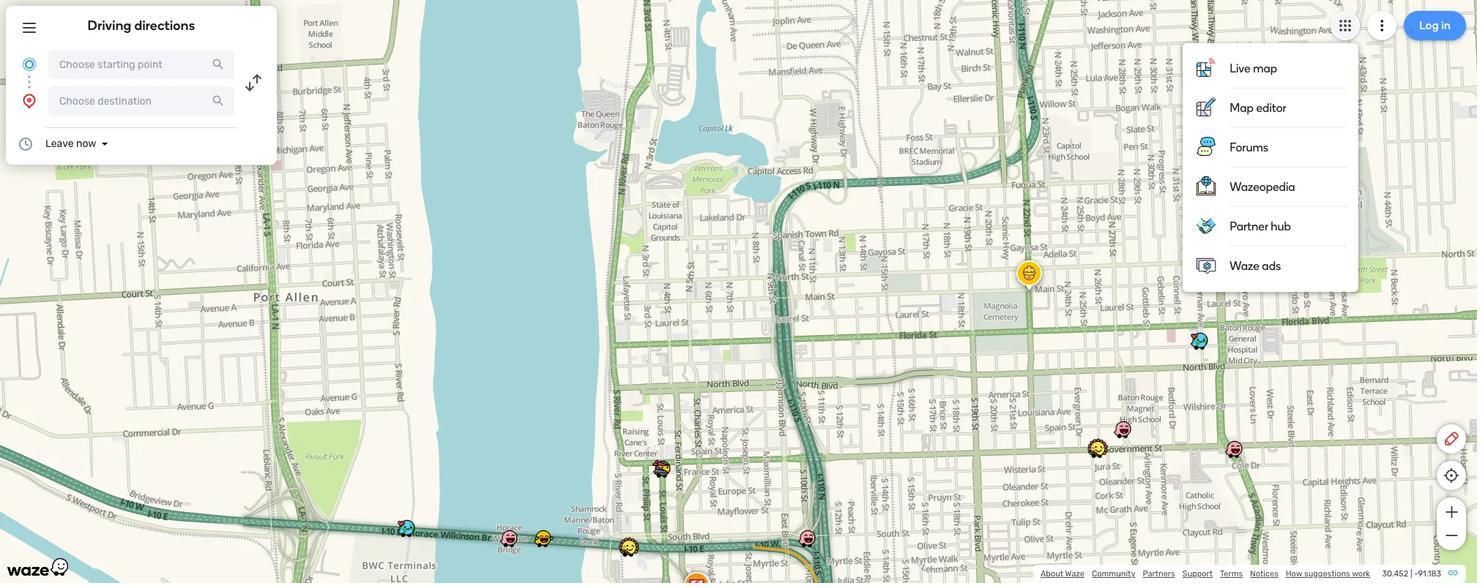 Task type: vqa. For each thing, say whether or not it's contained in the screenshot.
JOBS
no



Task type: describe. For each thing, give the bounding box(es) containing it.
current location image
[[21, 56, 38, 73]]

about waze link
[[1041, 570, 1085, 579]]

partners
[[1143, 570, 1175, 579]]

leave
[[45, 138, 74, 150]]

work
[[1352, 570, 1370, 579]]

terms
[[1220, 570, 1243, 579]]

notices link
[[1250, 570, 1279, 579]]

about
[[1041, 570, 1064, 579]]

30.452
[[1382, 570, 1409, 579]]

Choose destination text field
[[48, 86, 234, 116]]

partners link
[[1143, 570, 1175, 579]]

suggestions
[[1305, 570, 1350, 579]]

how
[[1286, 570, 1303, 579]]

|
[[1411, 570, 1413, 579]]

zoom out image
[[1443, 527, 1461, 545]]

support
[[1183, 570, 1213, 579]]

how suggestions work link
[[1286, 570, 1370, 579]]

notices
[[1250, 570, 1279, 579]]

pencil image
[[1443, 431, 1460, 448]]

support link
[[1183, 570, 1213, 579]]

waze
[[1065, 570, 1085, 579]]

driving
[[88, 18, 131, 34]]

terms link
[[1220, 570, 1243, 579]]

clock image
[[17, 136, 34, 153]]



Task type: locate. For each thing, give the bounding box(es) containing it.
directions
[[134, 18, 195, 34]]

zoom in image
[[1443, 504, 1461, 522]]

link image
[[1447, 568, 1459, 579]]

leave now
[[45, 138, 96, 150]]

-
[[1415, 570, 1418, 579]]

30.452 | -91.183
[[1382, 570, 1441, 579]]

driving directions
[[88, 18, 195, 34]]

community
[[1092, 570, 1136, 579]]

now
[[76, 138, 96, 150]]

community link
[[1092, 570, 1136, 579]]

about waze community partners support terms notices how suggestions work
[[1041, 570, 1370, 579]]

91.183
[[1418, 570, 1441, 579]]

location image
[[21, 92, 38, 110]]

Choose starting point text field
[[48, 50, 234, 79]]



